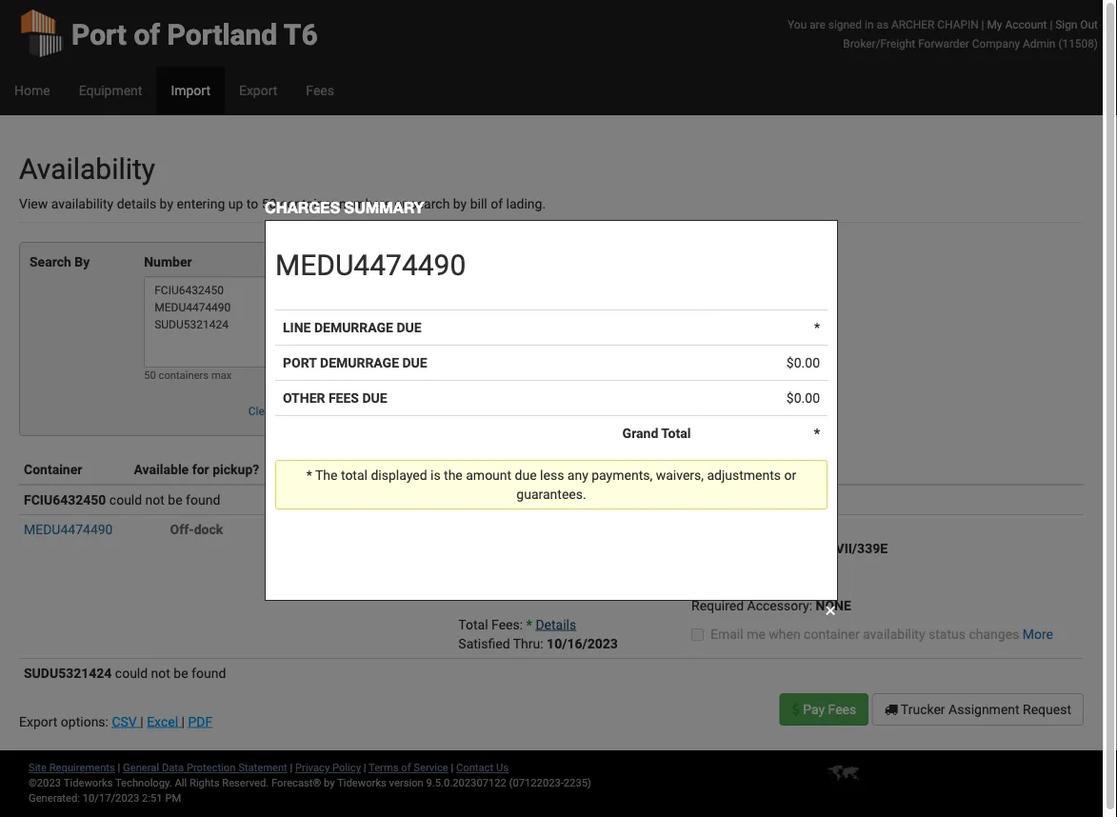 Task type: vqa. For each thing, say whether or not it's contained in the screenshot.
10/13/2023
no



Task type: describe. For each thing, give the bounding box(es) containing it.
pickup?
[[213, 462, 259, 477]]

to
[[247, 196, 258, 211]]

search button
[[288, 397, 345, 426]]

broker/freight
[[843, 37, 916, 50]]

contact us link
[[456, 762, 509, 774]]

medu4474490 link
[[24, 522, 113, 537]]

changes
[[969, 626, 1019, 642]]

none for required accessory : none
[[816, 598, 851, 613]]

| left my
[[982, 18, 984, 31]]

policy
[[332, 762, 361, 774]]

technology.
[[115, 777, 172, 789]]

port of portland t6 link
[[19, 0, 318, 67]]

csv
[[112, 714, 137, 730]]

0 vertical spatial of
[[134, 18, 160, 51]]

*
[[526, 617, 532, 633]]

all
[[175, 777, 187, 789]]

details
[[117, 196, 156, 211]]

numbers
[[339, 196, 391, 211]]

forwarder
[[918, 37, 970, 50]]

portland
[[167, 18, 277, 51]]

pdf
[[188, 714, 213, 730]]

sudu5321424 could not be found
[[24, 665, 226, 681]]

export
[[19, 714, 58, 730]]

account
[[1005, 18, 1047, 31]]

general
[[123, 762, 159, 774]]

not for fciu6432450
[[145, 492, 165, 508]]

thru:
[[513, 636, 544, 652]]

(11508)
[[1059, 37, 1098, 50]]

archer
[[892, 18, 935, 31]]

when
[[769, 626, 801, 642]]

be for fciu6432450 could not be found
[[168, 492, 183, 508]]

10/16/2023
[[547, 636, 618, 652]]

0 vertical spatial 50
[[262, 196, 277, 211]]

details
[[536, 617, 577, 633]]

illinois
[[780, 541, 833, 556]]

export options: csv | excel | pdf
[[19, 714, 213, 730]]

2 horizontal spatial of
[[491, 196, 503, 211]]

show list image
[[330, 256, 344, 269]]

trucker
[[901, 702, 946, 717]]

50 containers max
[[144, 369, 232, 382]]

truck image
[[885, 703, 898, 716]]

satisfied
[[459, 636, 510, 652]]

info:
[[529, 579, 556, 594]]

entering
[[177, 196, 225, 211]]

contact
[[456, 762, 494, 774]]

pay fees button
[[780, 693, 869, 726]]

pay fees
[[800, 702, 857, 717]]

sign out link
[[1056, 18, 1098, 31]]

are
[[810, 18, 826, 31]]

reserved.
[[222, 777, 269, 789]]

status
[[929, 626, 966, 642]]

view
[[19, 196, 48, 211]]

of inside the 'site requirements | general data protection statement | privacy policy | terms of service | contact us ©2023 tideworks technology. all rights reserved. forecast® by tideworks version 9.5.0.202307122 (07122023-2235) generated: 10/17/2023 2:51 pm'
[[401, 762, 411, 774]]

sign
[[1056, 18, 1078, 31]]

trucker assignment request
[[898, 702, 1072, 717]]

available
[[134, 462, 189, 477]]

us
[[496, 762, 509, 774]]

containers
[[159, 369, 209, 382]]

search
[[410, 196, 450, 211]]

1 horizontal spatial availability
[[863, 626, 925, 642]]

sudu5321424
[[24, 665, 112, 681]]

by
[[75, 254, 90, 270]]

privacy policy link
[[295, 762, 361, 774]]

search for search by
[[30, 254, 71, 270]]

off-
[[170, 522, 194, 537]]

additional
[[692, 462, 753, 477]]

requirements
[[49, 762, 115, 774]]

| left pdf link
[[181, 714, 185, 730]]

charges summary
[[265, 199, 424, 217]]

| left sign at the right top of the page
[[1050, 18, 1053, 31]]

general data protection statement link
[[123, 762, 287, 774]]

by inside the 'site requirements | general data protection statement | privacy policy | terms of service | contact us ©2023 tideworks technology. all rights reserved. forecast® by tideworks version 9.5.0.202307122 (07122023-2235) generated: 10/17/2023 2:51 pm'
[[324, 777, 335, 789]]

| right csv at the left bottom of the page
[[140, 714, 144, 730]]

summary
[[344, 199, 424, 217]]

lading.
[[506, 196, 546, 211]]

not for sudu5321424
[[151, 665, 170, 681]]

could for fciu6432450
[[109, 492, 142, 508]]

forecast®
[[271, 777, 321, 789]]

availability
[[19, 152, 155, 186]]

trucker assignment request button
[[872, 693, 1084, 726]]

my account link
[[987, 18, 1047, 31]]

company
[[972, 37, 1020, 50]]

| up tideworks
[[364, 762, 366, 774]]

found for sudu5321424 could not be found
[[192, 665, 226, 681]]

port
[[71, 18, 127, 51]]

required
[[692, 598, 744, 613]]

you are signed in as archer chapin | my account | sign out broker/freight forwarder company admin (11508)
[[788, 18, 1098, 50]]



Task type: locate. For each thing, give the bounding box(es) containing it.
none right :
[[816, 598, 851, 613]]

site requirements | general data protection statement | privacy policy | terms of service | contact us ©2023 tideworks technology. all rights reserved. forecast® by tideworks version 9.5.0.202307122 (07122023-2235) generated: 10/17/2023 2:51 pm
[[29, 762, 591, 804]]

additional information
[[692, 462, 826, 477]]

1 vertical spatial not
[[151, 665, 170, 681]]

search right clear button
[[299, 405, 334, 418]]

csv link
[[112, 714, 140, 730]]

required accessory : none
[[692, 598, 851, 613]]

0 horizontal spatial of
[[134, 18, 160, 51]]

2:51
[[142, 792, 163, 804]]

port of portland t6
[[71, 18, 318, 51]]

msc illinois vii/339e
[[748, 541, 888, 556]]

not down available
[[145, 492, 165, 508]]

usd image
[[792, 703, 800, 716]]

fciu6432450 could not be found
[[24, 492, 220, 508]]

max
[[211, 369, 232, 382]]

could
[[109, 492, 142, 508], [115, 665, 148, 681]]

availability down availability
[[51, 196, 114, 211]]

pm
[[165, 792, 181, 804]]

0 horizontal spatial none
[[559, 579, 594, 594]]

service
[[414, 762, 448, 774]]

excel link
[[147, 714, 181, 730]]

(07122023-
[[509, 777, 564, 789]]

:
[[809, 598, 813, 613]]

up
[[228, 196, 243, 211]]

fees
[[828, 702, 857, 717]]

of right port
[[134, 18, 160, 51]]

1 horizontal spatial by
[[324, 777, 335, 789]]

1 vertical spatial found
[[192, 665, 226, 681]]

in
[[865, 18, 874, 31]]

1 vertical spatial could
[[115, 665, 148, 681]]

by down privacy policy link
[[324, 777, 335, 789]]

0 vertical spatial availability
[[51, 196, 114, 211]]

terms of service link
[[369, 762, 448, 774]]

add'l holds info: none
[[459, 579, 594, 594]]

0 vertical spatial be
[[168, 492, 183, 508]]

of
[[134, 18, 160, 51], [491, 196, 503, 211], [401, 762, 411, 774]]

could down available
[[109, 492, 142, 508]]

0 horizontal spatial 50
[[144, 369, 156, 382]]

2 horizontal spatial by
[[453, 196, 467, 211]]

fees:
[[492, 617, 523, 633]]

search for search
[[299, 405, 334, 418]]

50 left containers
[[144, 369, 156, 382]]

0 horizontal spatial search
[[30, 254, 71, 270]]

1 horizontal spatial of
[[401, 762, 411, 774]]

not
[[145, 492, 165, 508], [151, 665, 170, 681]]

search
[[30, 254, 71, 270], [299, 405, 334, 418]]

10/17/2023
[[83, 792, 139, 804]]

1 horizontal spatial search
[[299, 405, 334, 418]]

1 vertical spatial availability
[[863, 626, 925, 642]]

1 horizontal spatial 50
[[262, 196, 277, 211]]

availability
[[51, 196, 114, 211], [863, 626, 925, 642]]

site requirements link
[[29, 762, 115, 774]]

email
[[711, 626, 744, 642]]

container right to
[[280, 196, 336, 211]]

1 vertical spatial search
[[299, 405, 334, 418]]

you
[[788, 18, 807, 31]]

information
[[756, 462, 826, 477]]

msc
[[748, 541, 776, 556]]

9.5.0.202307122
[[426, 777, 507, 789]]

tideworks
[[337, 777, 387, 789]]

of up version
[[401, 762, 411, 774]]

request
[[1023, 702, 1072, 717]]

0 vertical spatial search
[[30, 254, 71, 270]]

none for add'l holds info: none
[[559, 579, 594, 594]]

assignment
[[949, 702, 1020, 717]]

| up '9.5.0.202307122'
[[451, 762, 454, 774]]

me
[[747, 626, 766, 642]]

0 horizontal spatial availability
[[51, 196, 114, 211]]

generated:
[[29, 792, 80, 804]]

None checkbox
[[692, 629, 704, 641]]

size/type
[[331, 462, 391, 477]]

terms
[[369, 762, 399, 774]]

©2023 tideworks
[[29, 777, 113, 789]]

of right bill
[[491, 196, 503, 211]]

accessory
[[747, 598, 809, 613]]

for
[[192, 462, 209, 477]]

0 vertical spatial not
[[145, 492, 165, 508]]

search by
[[30, 254, 90, 270]]

0 vertical spatial none
[[559, 579, 594, 594]]

admin
[[1023, 37, 1056, 50]]

be for sudu5321424 could not be found
[[174, 665, 188, 681]]

1 vertical spatial container
[[804, 626, 860, 642]]

by
[[160, 196, 173, 211], [453, 196, 467, 211], [324, 777, 335, 789]]

1 vertical spatial none
[[816, 598, 851, 613]]

could up the csv link
[[115, 665, 148, 681]]

number
[[144, 254, 192, 270]]

out
[[1081, 18, 1098, 31]]

1 vertical spatial 50
[[144, 369, 156, 382]]

could for sudu5321424
[[115, 665, 148, 681]]

total
[[459, 617, 488, 633]]

found for fciu6432450 could not be found
[[186, 492, 220, 508]]

container down :
[[804, 626, 860, 642]]

| up the forecast® on the left of page
[[290, 762, 293, 774]]

fciu6432450
[[24, 492, 106, 508]]

be up excel link
[[174, 665, 188, 681]]

search left by
[[30, 254, 71, 270]]

availability left status
[[863, 626, 925, 642]]

1 horizontal spatial none
[[816, 598, 851, 613]]

vii/339e
[[836, 541, 888, 556]]

view availability details by entering up to 50 container numbers or search by bill of lading.
[[19, 196, 546, 211]]

privacy
[[295, 762, 330, 774]]

options:
[[61, 714, 109, 730]]

0 vertical spatial found
[[186, 492, 220, 508]]

0 horizontal spatial by
[[160, 196, 173, 211]]

50 right to
[[262, 196, 277, 211]]

1 vertical spatial be
[[174, 665, 188, 681]]

2 vertical spatial of
[[401, 762, 411, 774]]

clear button
[[238, 397, 285, 426]]

total fees: * details satisfied thru: 10/16/2023
[[459, 617, 618, 652]]

as
[[877, 18, 889, 31]]

be up off-
[[168, 492, 183, 508]]

pay
[[803, 702, 825, 717]]

0 horizontal spatial container
[[280, 196, 336, 211]]

|
[[982, 18, 984, 31], [1050, 18, 1053, 31], [140, 714, 144, 730], [181, 714, 185, 730], [118, 762, 120, 774], [290, 762, 293, 774], [364, 762, 366, 774], [451, 762, 454, 774]]

0 vertical spatial could
[[109, 492, 142, 508]]

by right details
[[160, 196, 173, 211]]

found up dock at the left bottom of page
[[186, 492, 220, 508]]

| left general
[[118, 762, 120, 774]]

0 vertical spatial container
[[280, 196, 336, 211]]

clear
[[248, 405, 275, 418]]

Number text field
[[144, 276, 344, 368]]

my
[[987, 18, 1003, 31]]

add'l
[[459, 579, 488, 594]]

1 vertical spatial of
[[491, 196, 503, 211]]

not up excel
[[151, 665, 170, 681]]

available for pickup?
[[134, 462, 259, 477]]

bill
[[470, 196, 487, 211]]

chapin
[[938, 18, 979, 31]]

protection
[[187, 762, 236, 774]]

more
[[1023, 626, 1054, 642]]

off-dock
[[170, 522, 223, 537]]

dock
[[194, 522, 223, 537]]

search inside search button
[[299, 405, 334, 418]]

more link
[[1023, 626, 1054, 642]]

found up pdf link
[[192, 665, 226, 681]]

holds/fees
[[459, 462, 527, 477]]

container
[[24, 462, 82, 477]]

none right info:
[[559, 579, 594, 594]]

email me when container availability status changes more
[[711, 626, 1054, 642]]

2235)
[[564, 777, 591, 789]]

1 horizontal spatial container
[[804, 626, 860, 642]]

rights
[[190, 777, 220, 789]]

by left bill
[[453, 196, 467, 211]]



